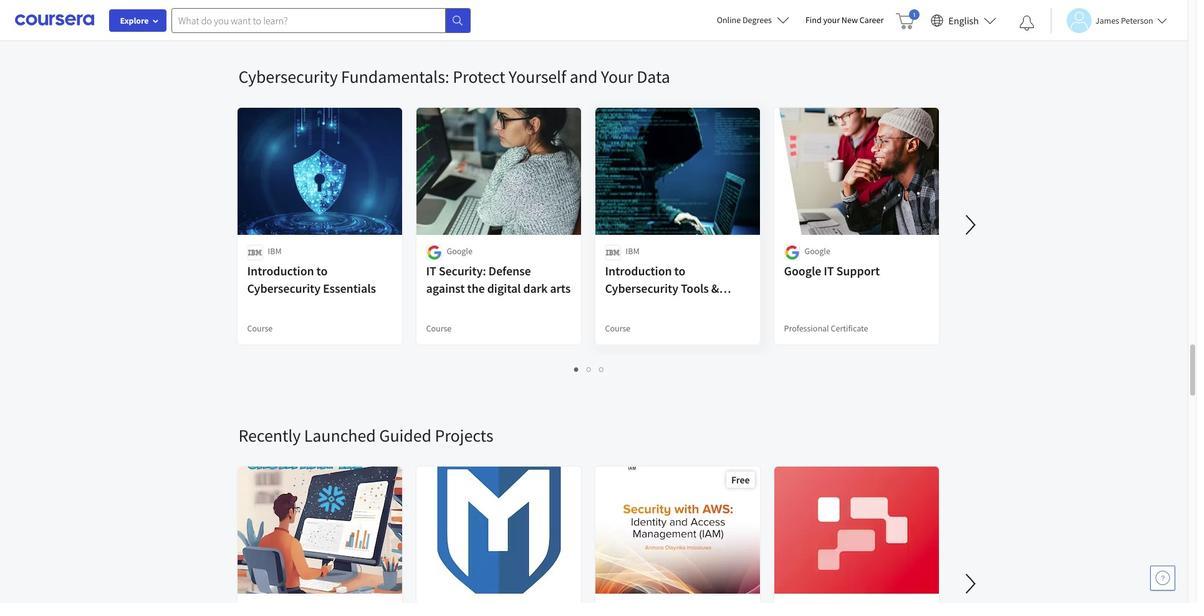 Task type: describe. For each thing, give the bounding box(es) containing it.
professional
[[784, 323, 829, 334]]

introduction for introduction to cybersecurity tools & cyber attacks
[[605, 263, 672, 279]]

course for it security: defense against the digital dark arts
[[426, 323, 452, 334]]

dark
[[523, 281, 548, 296]]

arts
[[550, 281, 571, 296]]

protect
[[453, 65, 505, 88]]

course for introduction to cybersecurity essentials
[[247, 323, 273, 334]]

ibm image
[[247, 245, 263, 261]]

it security: defense against the digital dark arts
[[426, 263, 571, 296]]

next slide image
[[956, 210, 986, 240]]

ibm for introduction to cybersecurity essentials
[[268, 246, 282, 257]]

introduction for introduction to cybersecurity essentials
[[247, 263, 314, 279]]

career
[[860, 14, 884, 26]]

it inside it security: defense against the digital dark arts
[[426, 263, 437, 279]]

guided
[[379, 425, 432, 447]]

online
[[717, 14, 741, 26]]

google it support
[[784, 263, 880, 279]]

What do you want to learn? text field
[[172, 8, 446, 33]]

data
[[637, 65, 670, 88]]

1 button
[[571, 362, 583, 377]]

launched
[[304, 425, 376, 447]]

2 it from the left
[[824, 263, 834, 279]]

recently launched guided projects carousel element
[[232, 387, 1198, 604]]

attacks
[[639, 298, 678, 314]]

introduction to cybersecurity tools & cyber attacks
[[605, 263, 719, 314]]

james peterson button
[[1051, 8, 1167, 33]]

security:
[[439, 263, 486, 279]]

ibm for introduction to cybersecurity tools & cyber attacks
[[626, 246, 640, 257]]

google image for google
[[784, 245, 800, 261]]

defense
[[489, 263, 531, 279]]

course for introduction to cybersecurity tools & cyber attacks
[[605, 323, 631, 334]]

free link
[[594, 466, 761, 604]]

online degrees
[[717, 14, 772, 26]]

next slide image
[[956, 569, 986, 599]]

google for it
[[805, 246, 831, 257]]

your
[[601, 65, 634, 88]]

degrees
[[743, 14, 772, 26]]

cyber
[[605, 298, 636, 314]]

shopping cart: 1 item image
[[896, 9, 920, 29]]

and
[[570, 65, 598, 88]]

list inside cybersecurity fundamentals: protect yourself and your data carousel element
[[239, 362, 940, 377]]

introduction to cybersecurity essentials
[[247, 263, 376, 296]]

to for tools
[[675, 263, 686, 279]]

free
[[732, 474, 750, 487]]

new
[[842, 14, 858, 26]]

fundamentals:
[[341, 65, 449, 88]]

recently
[[239, 425, 301, 447]]

3 button
[[596, 362, 608, 377]]

professional certificate
[[784, 323, 869, 334]]



Task type: vqa. For each thing, say whether or not it's contained in the screenshot.
Ibm for Introduction to Cybersecurity Essentials
yes



Task type: locate. For each thing, give the bounding box(es) containing it.
introduction down ibm image
[[605, 263, 672, 279]]

google
[[447, 246, 473, 257], [805, 246, 831, 257], [784, 263, 822, 279]]

1 course from the left
[[247, 323, 273, 334]]

2 google image from the left
[[784, 245, 800, 261]]

ibm right ibm image
[[626, 246, 640, 257]]

1 ibm from the left
[[268, 246, 282, 257]]

online degrees button
[[707, 6, 800, 34]]

the
[[467, 281, 485, 296]]

cybersecurity fundamentals: protect yourself and your data carousel element
[[232, 28, 1198, 387]]

english
[[949, 14, 979, 27]]

0 horizontal spatial it
[[426, 263, 437, 279]]

cybersecurity for introduction to cybersecurity essentials
[[247, 281, 321, 296]]

google left support
[[784, 263, 822, 279]]

find
[[806, 14, 822, 26]]

course
[[247, 323, 273, 334], [426, 323, 452, 334], [605, 323, 631, 334]]

tools
[[681, 281, 709, 296]]

1 horizontal spatial ibm
[[626, 246, 640, 257]]

3 course from the left
[[605, 323, 631, 334]]

list containing 1
[[239, 362, 940, 377]]

introduction
[[247, 263, 314, 279], [605, 263, 672, 279]]

introduction inside the introduction to cybersecurity tools & cyber attacks
[[605, 263, 672, 279]]

1 google image from the left
[[426, 245, 442, 261]]

0 horizontal spatial to
[[317, 263, 328, 279]]

cybersecurity up the attacks at the right
[[605, 281, 679, 296]]

3
[[599, 364, 604, 375]]

peterson
[[1121, 15, 1154, 26]]

google for security:
[[447, 246, 473, 257]]

google image up security:
[[426, 245, 442, 261]]

ibm image
[[605, 245, 621, 261]]

2 course from the left
[[426, 323, 452, 334]]

explore
[[120, 15, 149, 26]]

1 horizontal spatial it
[[824, 263, 834, 279]]

1 horizontal spatial introduction
[[605, 263, 672, 279]]

cybersecurity down what do you want to learn? text field
[[239, 65, 338, 88]]

cybersecurity inside introduction to cybersecurity essentials
[[247, 281, 321, 296]]

google image for it
[[426, 245, 442, 261]]

&
[[712, 281, 719, 296]]

google image up google it support
[[784, 245, 800, 261]]

it
[[426, 263, 437, 279], [824, 263, 834, 279]]

0 vertical spatial list
[[239, 3, 940, 17]]

coursera image
[[15, 10, 94, 30]]

explore button
[[109, 9, 167, 32]]

1 horizontal spatial course
[[426, 323, 452, 334]]

to up essentials
[[317, 263, 328, 279]]

against
[[426, 281, 465, 296]]

cybersecurity for introduction to cybersecurity tools & cyber attacks
[[605, 281, 679, 296]]

support
[[837, 263, 880, 279]]

None search field
[[172, 8, 471, 33]]

find your new career
[[806, 14, 884, 26]]

ibm right ibm icon
[[268, 246, 282, 257]]

james
[[1096, 15, 1120, 26]]

0 horizontal spatial course
[[247, 323, 273, 334]]

2 horizontal spatial course
[[605, 323, 631, 334]]

cybersecurity fundamentals: protect yourself and your data
[[239, 65, 670, 88]]

0 horizontal spatial google image
[[426, 245, 442, 261]]

0 horizontal spatial ibm
[[268, 246, 282, 257]]

1 list from the top
[[239, 3, 940, 17]]

recently launched guided projects
[[239, 425, 494, 447]]

2
[[587, 364, 592, 375]]

1
[[574, 364, 579, 375]]

ibm
[[268, 246, 282, 257], [626, 246, 640, 257]]

google up google it support
[[805, 246, 831, 257]]

digital
[[487, 281, 521, 296]]

1 horizontal spatial google image
[[784, 245, 800, 261]]

james peterson
[[1096, 15, 1154, 26]]

show notifications image
[[1020, 16, 1035, 31]]

projects
[[435, 425, 494, 447]]

2 list from the top
[[239, 362, 940, 377]]

list
[[239, 3, 940, 17], [239, 362, 940, 377]]

to for essentials
[[317, 263, 328, 279]]

1 horizontal spatial to
[[675, 263, 686, 279]]

certificate
[[831, 323, 869, 334]]

english button
[[926, 0, 1002, 41]]

your
[[824, 14, 840, 26]]

it up against
[[426, 263, 437, 279]]

introduction down ibm icon
[[247, 263, 314, 279]]

1 to from the left
[[317, 263, 328, 279]]

find your new career link
[[800, 12, 890, 28]]

2 introduction from the left
[[605, 263, 672, 279]]

help center image
[[1156, 571, 1171, 586]]

google image
[[426, 245, 442, 261], [784, 245, 800, 261]]

2 ibm from the left
[[626, 246, 640, 257]]

1 it from the left
[[426, 263, 437, 279]]

1 introduction from the left
[[247, 263, 314, 279]]

to up tools
[[675, 263, 686, 279]]

cybersecurity down ibm icon
[[247, 281, 321, 296]]

1 vertical spatial list
[[239, 362, 940, 377]]

cybersecurity inside the introduction to cybersecurity tools & cyber attacks
[[605, 281, 679, 296]]

introduction inside introduction to cybersecurity essentials
[[247, 263, 314, 279]]

2 to from the left
[[675, 263, 686, 279]]

0 horizontal spatial introduction
[[247, 263, 314, 279]]

yourself
[[509, 65, 566, 88]]

to inside introduction to cybersecurity essentials
[[317, 263, 328, 279]]

2 button
[[583, 362, 596, 377]]

to
[[317, 263, 328, 279], [675, 263, 686, 279]]

cybersecurity
[[239, 65, 338, 88], [247, 281, 321, 296], [605, 281, 679, 296]]

essentials
[[323, 281, 376, 296]]

to inside the introduction to cybersecurity tools & cyber attacks
[[675, 263, 686, 279]]

google up security:
[[447, 246, 473, 257]]

it left support
[[824, 263, 834, 279]]



